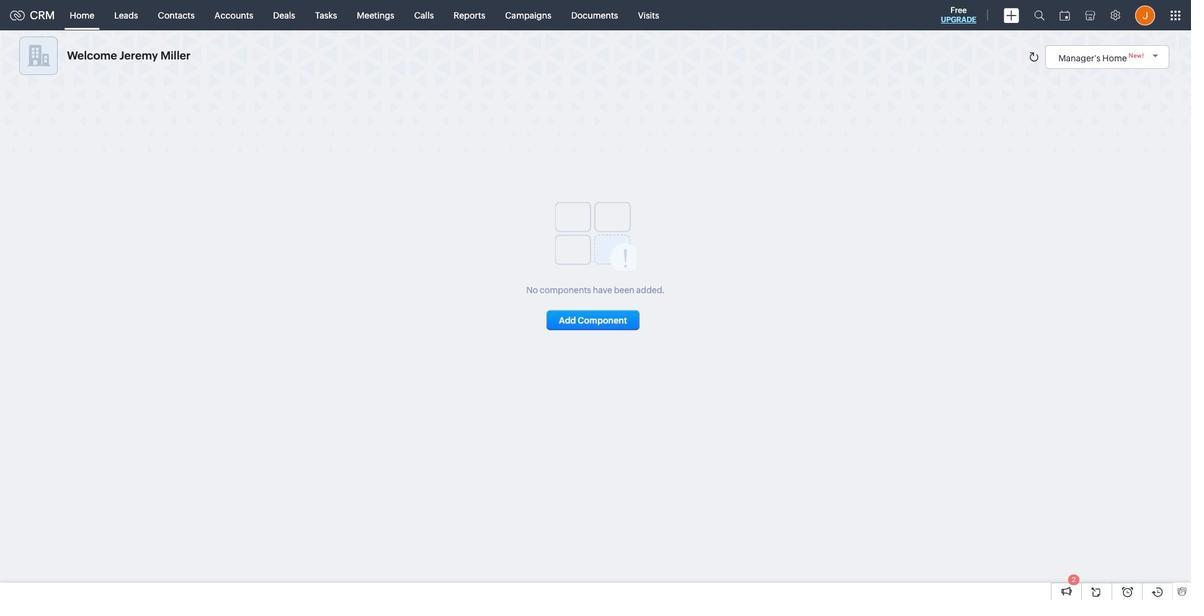 Task type: describe. For each thing, give the bounding box(es) containing it.
create menu element
[[997, 0, 1027, 30]]

create menu image
[[1004, 8, 1020, 23]]



Task type: vqa. For each thing, say whether or not it's contained in the screenshot.
search Element
yes



Task type: locate. For each thing, give the bounding box(es) containing it.
logo image
[[10, 10, 25, 20]]

search element
[[1027, 0, 1053, 30]]

calendar image
[[1060, 10, 1071, 20]]

profile element
[[1129, 0, 1163, 30]]

search image
[[1035, 10, 1045, 20]]

profile image
[[1136, 5, 1156, 25]]



